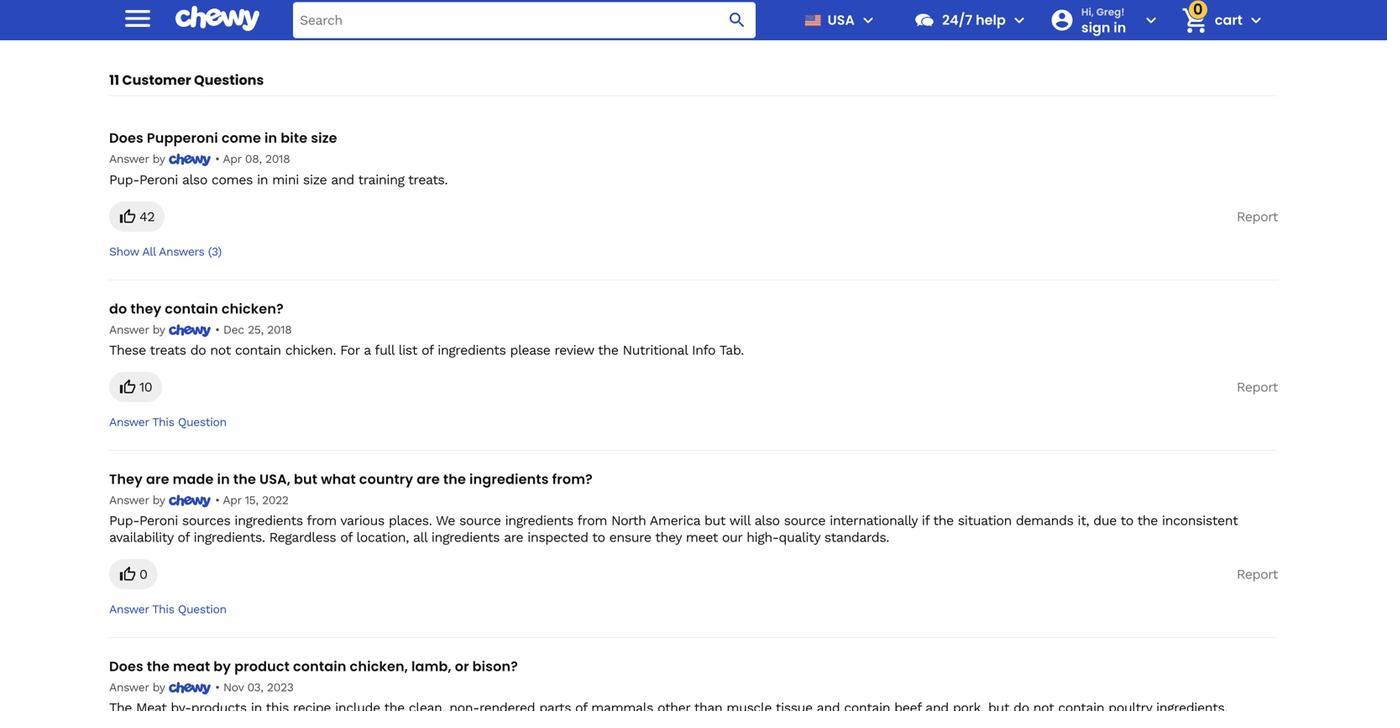 Task type: locate. For each thing, give the bounding box(es) containing it.
demands
[[1016, 513, 1074, 529]]

1 horizontal spatial contain
[[235, 342, 281, 358]]

quality
[[779, 530, 820, 545]]

0 vertical spatial questions
[[109, 16, 197, 40]]

chewy image down the pupperoni
[[168, 154, 211, 166]]

answer by for pupperoni
[[109, 152, 168, 166]]

1 vertical spatial answer this question button
[[109, 602, 227, 617]]

answers right the all
[[159, 245, 204, 258]]

1 vertical spatial 2018
[[267, 323, 292, 337]]

chewy image down the meat
[[168, 682, 211, 695]]

answer this question down 0 on the bottom left of page
[[109, 603, 227, 616]]

contain
[[165, 299, 218, 318], [235, 342, 281, 358], [293, 657, 347, 676]]

a left full
[[364, 342, 371, 358]]

1 horizontal spatial to
[[1121, 513, 1134, 529]]

chewy image
[[168, 154, 211, 166], [168, 324, 211, 337], [168, 495, 211, 508], [168, 682, 211, 695]]

0 vertical spatial in
[[264, 129, 277, 148]]

this for are
[[152, 603, 174, 616]]

pup-peroni also comes in mini size and training treats.
[[109, 172, 448, 188]]

0 vertical spatial pup-
[[109, 172, 139, 188]]

1 horizontal spatial they
[[655, 530, 682, 545]]

0 vertical spatial answer this question button
[[109, 415, 227, 430]]

answers for &
[[218, 16, 292, 40]]

answer this question button
[[109, 415, 227, 430], [109, 602, 227, 617]]

size
[[311, 129, 337, 148], [303, 172, 327, 188]]

of right "list"
[[422, 342, 433, 358]]

apr for come
[[223, 152, 241, 166]]

in
[[1114, 18, 1126, 37]]

product
[[234, 657, 290, 676]]

1 answer this question button from the top
[[109, 415, 227, 430]]

made
[[173, 470, 214, 489]]

questions down the &
[[194, 71, 264, 90]]

pup- inside the pup-peroni sources ingredients from various places. we source ingredients from north america but will also source internationally if the situation demands it, due to the inconsistent availability of ingredients. regardless of location, all ingredients are inspected to ensure they meet our high-quality standards.
[[109, 513, 139, 529]]

1 answer from the top
[[109, 152, 149, 166]]

nutritional
[[623, 342, 688, 358]]

1 vertical spatial also
[[755, 513, 780, 529]]

are right country
[[417, 470, 440, 489]]

3 report button from the top
[[1237, 559, 1278, 590]]

1 horizontal spatial source
[[784, 513, 826, 529]]

peroni inside the pup-peroni sources ingredients from various places. we source ingredients from north america but will also source internationally if the situation demands it, due to the inconsistent availability of ingredients. regardless of location, all ingredients are inspected to ensure they meet our high-quality standards.
[[139, 513, 178, 529]]

to right due
[[1121, 513, 1134, 529]]

1 chewy image from the top
[[168, 154, 211, 166]]

but up meet
[[705, 513, 726, 529]]

1 vertical spatial but
[[705, 513, 726, 529]]

1 horizontal spatial from
[[577, 513, 607, 529]]

1 horizontal spatial menu image
[[858, 10, 878, 30]]

1 apr from the top
[[223, 152, 241, 166]]

places.
[[389, 513, 432, 529]]

0 vertical spatial they
[[130, 299, 162, 318]]

1 vertical spatial a
[[364, 342, 371, 358]]

question right ask
[[338, 21, 387, 35]]

dec
[[223, 323, 244, 337]]

will
[[730, 513, 750, 529]]

2018
[[265, 152, 290, 166], [267, 323, 292, 337]]

by up treats
[[153, 323, 165, 337]]

1 horizontal spatial are
[[417, 470, 440, 489]]

4 answer from the top
[[109, 493, 149, 507]]

source right 'we'
[[459, 513, 501, 529]]

2 does from the top
[[109, 657, 144, 676]]

answer this question
[[109, 415, 227, 429], [109, 603, 227, 616]]

by down the pupperoni
[[153, 152, 165, 166]]

0 vertical spatial answer this question
[[109, 415, 227, 429]]

due
[[1094, 513, 1117, 529]]

2 vertical spatial contain
[[293, 657, 347, 676]]

0 horizontal spatial do
[[109, 299, 127, 318]]

help
[[976, 10, 1006, 29]]

mini
[[272, 172, 299, 188]]

answer by
[[109, 152, 168, 166], [109, 323, 168, 337], [109, 493, 168, 507], [109, 681, 168, 695]]

does the meat by product contain chicken, lamb, or bison?
[[109, 657, 518, 676]]

account menu image
[[1141, 10, 1161, 30]]

does left the pupperoni
[[109, 129, 144, 148]]

03,
[[247, 681, 263, 695]]

1 vertical spatial report
[[1237, 379, 1278, 395]]

answer for they
[[109, 323, 149, 337]]

by for are
[[153, 493, 165, 507]]

menu image up customer
[[121, 1, 155, 35]]

3 report from the top
[[1237, 566, 1278, 582]]

2023
[[267, 681, 293, 695]]

• for made
[[215, 493, 220, 507]]

from up regardless
[[307, 513, 337, 529]]

comes
[[212, 172, 253, 188]]

menu image right usa
[[858, 10, 878, 30]]

2 report button from the top
[[1237, 372, 1278, 402]]

2 horizontal spatial contain
[[293, 657, 347, 676]]

they down the america
[[655, 530, 682, 545]]

apr
[[223, 152, 241, 166], [223, 493, 241, 507]]

chicken.
[[285, 342, 336, 358]]

2 • from the top
[[215, 323, 220, 337]]

contain up treats
[[165, 299, 218, 318]]

question inside button
[[338, 21, 387, 35]]

from left north
[[577, 513, 607, 529]]

0 vertical spatial a
[[329, 21, 335, 35]]

answer this question button down 10 at the left bottom of the page
[[109, 415, 227, 430]]

• for come
[[215, 152, 220, 166]]

1 vertical spatial contain
[[235, 342, 281, 358]]

1 vertical spatial question
[[178, 415, 227, 429]]

in left "bite"
[[264, 129, 277, 148]]

greg!
[[1097, 5, 1125, 19]]

0 vertical spatial peroni
[[139, 172, 178, 188]]

ingredients
[[438, 342, 506, 358], [469, 470, 549, 489], [235, 513, 303, 529], [505, 513, 573, 529], [431, 530, 500, 545]]

2 report from the top
[[1237, 379, 1278, 395]]

question up the meat
[[178, 603, 227, 616]]

show all answers (3) button
[[109, 244, 222, 259]]

full
[[375, 342, 394, 358]]

0 horizontal spatial source
[[459, 513, 501, 529]]

questions up customer
[[109, 16, 197, 40]]

2 chewy image from the top
[[168, 324, 211, 337]]

Product search field
[[293, 2, 756, 38]]

items image
[[1180, 6, 1210, 35]]

a
[[329, 21, 335, 35], [364, 342, 371, 358]]

0 vertical spatial report
[[1237, 209, 1278, 224]]

north
[[611, 513, 646, 529]]

0 vertical spatial this
[[152, 415, 174, 429]]

report
[[1237, 209, 1278, 224], [1237, 379, 1278, 395], [1237, 566, 1278, 582]]

also up high-
[[755, 513, 780, 529]]

pup- up 42 button
[[109, 172, 139, 188]]

and
[[331, 172, 354, 188]]

a right ask
[[329, 21, 335, 35]]

10 button
[[109, 372, 162, 402]]

report button for usa,
[[1237, 559, 1278, 590]]

1 horizontal spatial but
[[705, 513, 726, 529]]

1 vertical spatial peroni
[[139, 513, 178, 529]]

chewy image for come
[[168, 154, 211, 166]]

2 vertical spatial question
[[178, 603, 227, 616]]

1 vertical spatial to
[[592, 530, 605, 545]]

in down 08,
[[257, 172, 268, 188]]

answer by for they
[[109, 323, 168, 337]]

do they contain chicken?
[[109, 299, 284, 318]]

menu image
[[121, 1, 155, 35], [858, 10, 878, 30]]

source up quality
[[784, 513, 826, 529]]

2 vertical spatial report button
[[1237, 559, 1278, 590]]

• apr 15, 2022
[[211, 493, 289, 507]]

1 report from the top
[[1237, 209, 1278, 224]]

0 vertical spatial report button
[[1237, 201, 1278, 232]]

do up 'these'
[[109, 299, 127, 318]]

answer this question button for made
[[109, 602, 227, 617]]

1 horizontal spatial also
[[755, 513, 780, 529]]

apr up comes
[[223, 152, 241, 166]]

3 chewy image from the top
[[168, 495, 211, 508]]

to left ensure
[[592, 530, 605, 545]]

4 • from the top
[[215, 681, 220, 695]]

2 vertical spatial report
[[1237, 566, 1278, 582]]

answer for pupperoni
[[109, 152, 149, 166]]

question
[[338, 21, 387, 35], [178, 415, 227, 429], [178, 603, 227, 616]]

Search text field
[[293, 2, 756, 38]]

•
[[215, 152, 220, 166], [215, 323, 220, 337], [215, 493, 220, 507], [215, 681, 220, 695]]

question for chicken?
[[178, 415, 227, 429]]

answer this question down 10 at the left bottom of the page
[[109, 415, 227, 429]]

report for size
[[1237, 209, 1278, 224]]

by for the
[[153, 681, 165, 695]]

11
[[109, 71, 119, 90]]

apr left 15,
[[223, 493, 241, 507]]

• left dec
[[215, 323, 220, 337]]

0 horizontal spatial a
[[329, 21, 335, 35]]

answer this question for made
[[109, 603, 227, 616]]

1 • from the top
[[215, 152, 220, 166]]

list
[[399, 342, 417, 358]]

2 this from the top
[[152, 603, 174, 616]]

are
[[146, 470, 169, 489], [417, 470, 440, 489], [504, 530, 523, 545]]

2018 up the pup-peroni also comes in mini size and training treats.
[[265, 152, 290, 166]]

of down sources
[[178, 530, 189, 545]]

by left nov
[[153, 681, 165, 695]]

1 vertical spatial answer this question
[[109, 603, 227, 616]]

2018 for chicken?
[[267, 323, 292, 337]]

2 answer this question from the top
[[109, 603, 227, 616]]

1 vertical spatial answers
[[159, 245, 204, 258]]

question up made
[[178, 415, 227, 429]]

answer for are
[[109, 493, 149, 507]]

size left and
[[303, 172, 327, 188]]

all
[[413, 530, 427, 545]]

of down various
[[340, 530, 352, 545]]

1 horizontal spatial do
[[190, 342, 206, 358]]

2018 right 25,
[[267, 323, 292, 337]]

in right made
[[217, 470, 230, 489]]

0 vertical spatial apr
[[223, 152, 241, 166]]

1 this from the top
[[152, 415, 174, 429]]

peroni up 42
[[139, 172, 178, 188]]

0 horizontal spatial from
[[307, 513, 337, 529]]

2 answer this question button from the top
[[109, 602, 227, 617]]

nov
[[223, 681, 244, 695]]

24/7 help link
[[907, 0, 1006, 40]]

they up 'these'
[[130, 299, 162, 318]]

america
[[650, 513, 700, 529]]

does
[[109, 129, 144, 148], [109, 657, 144, 676]]

0 horizontal spatial they
[[130, 299, 162, 318]]

training
[[358, 172, 404, 188]]

they are made in the usa, but what country  are the ingredients from?
[[109, 470, 593, 489]]

this
[[152, 415, 174, 429], [152, 603, 174, 616]]

this down "10" button
[[152, 415, 174, 429]]

do
[[109, 299, 127, 318], [190, 342, 206, 358]]

1 pup- from the top
[[109, 172, 139, 188]]

in for bite
[[264, 129, 277, 148]]

lamb,
[[411, 657, 452, 676]]

0 vertical spatial question
[[338, 21, 387, 35]]

2 vertical spatial in
[[217, 470, 230, 489]]

in for the
[[217, 470, 230, 489]]

1 does from the top
[[109, 129, 144, 148]]

0 vertical spatial answers
[[218, 16, 292, 40]]

report button
[[1237, 201, 1278, 232], [1237, 372, 1278, 402], [1237, 559, 1278, 590]]

0 horizontal spatial but
[[294, 470, 318, 489]]

country
[[359, 470, 413, 489]]

report button for size
[[1237, 201, 1278, 232]]

3 answer from the top
[[109, 415, 149, 429]]

come
[[222, 129, 261, 148]]

source
[[459, 513, 501, 529], [784, 513, 826, 529]]

answers right the &
[[218, 16, 292, 40]]

1 vertical spatial does
[[109, 657, 144, 676]]

0 horizontal spatial contain
[[165, 299, 218, 318]]

1 report button from the top
[[1237, 201, 1278, 232]]

are right they
[[146, 470, 169, 489]]

apr for made
[[223, 493, 241, 507]]

pup-peroni sources ingredients from various places. we source ingredients from north america but will also source internationally if the situation demands it, due to the inconsistent availability of ingredients. regardless of location, all ingredients are inspected to ensure they meet our high-quality standards.
[[109, 513, 1238, 545]]

3 answer by from the top
[[109, 493, 168, 507]]

2 from from the left
[[577, 513, 607, 529]]

1 horizontal spatial answers
[[218, 16, 292, 40]]

does left the meat
[[109, 657, 144, 676]]

chewy image for contain
[[168, 324, 211, 337]]

cart menu image
[[1246, 10, 1266, 30]]

1 peroni from the top
[[139, 172, 178, 188]]

1 source from the left
[[459, 513, 501, 529]]

• up sources
[[215, 493, 220, 507]]

4 answer by from the top
[[109, 681, 168, 695]]

by up availability
[[153, 493, 165, 507]]

regardless
[[269, 530, 336, 545]]

the right due
[[1138, 513, 1158, 529]]

• left nov
[[215, 681, 220, 695]]

please
[[510, 342, 550, 358]]

1 vertical spatial this
[[152, 603, 174, 616]]

our
[[722, 530, 743, 545]]

10
[[139, 379, 152, 395]]

0 vertical spatial does
[[109, 129, 144, 148]]

• down does pupperoni come in bite size
[[215, 152, 220, 166]]

customer
[[122, 71, 191, 90]]

2 answer by from the top
[[109, 323, 168, 337]]

0 horizontal spatial are
[[146, 470, 169, 489]]

6 answer from the top
[[109, 681, 149, 695]]

do left not
[[190, 342, 206, 358]]

1 answer this question from the top
[[109, 415, 227, 429]]

by up nov
[[214, 657, 231, 676]]

peroni for are
[[139, 513, 178, 529]]

they
[[130, 299, 162, 318], [655, 530, 682, 545]]

by for they
[[153, 323, 165, 337]]

3 • from the top
[[215, 493, 220, 507]]

0 vertical spatial to
[[1121, 513, 1134, 529]]

2 pup- from the top
[[109, 513, 139, 529]]

chewy image down made
[[168, 495, 211, 508]]

chewy image down "do they contain chicken?" at the left top
[[168, 324, 211, 337]]

peroni up availability
[[139, 513, 178, 529]]

situation
[[958, 513, 1012, 529]]

0 vertical spatial but
[[294, 470, 318, 489]]

1 vertical spatial report button
[[1237, 372, 1278, 402]]

are left inspected at the left bottom
[[504, 530, 523, 545]]

chicken,
[[350, 657, 408, 676]]

tab.
[[719, 342, 744, 358]]

0 horizontal spatial of
[[178, 530, 189, 545]]

2 apr from the top
[[223, 493, 241, 507]]

2 peroni from the top
[[139, 513, 178, 529]]

the up • apr 15, 2022
[[233, 470, 256, 489]]

0 vertical spatial also
[[182, 172, 207, 188]]

but right usa,
[[294, 470, 318, 489]]

but inside the pup-peroni sources ingredients from various places. we source ingredients from north america but will also source internationally if the situation demands it, due to the inconsistent availability of ingredients. regardless of location, all ingredients are inspected to ensure they meet our high-quality standards.
[[705, 513, 726, 529]]

bison?
[[473, 657, 518, 676]]

contain down 25,
[[235, 342, 281, 358]]

size right "bite"
[[311, 129, 337, 148]]

1 vertical spatial apr
[[223, 493, 241, 507]]

1 vertical spatial pup-
[[109, 513, 139, 529]]

answer for the
[[109, 681, 149, 695]]

pup- up availability
[[109, 513, 139, 529]]

answers inside show all answers (3) button
[[159, 245, 204, 258]]

4 chewy image from the top
[[168, 682, 211, 695]]

0 horizontal spatial to
[[592, 530, 605, 545]]

2 horizontal spatial are
[[504, 530, 523, 545]]

1 vertical spatial they
[[655, 530, 682, 545]]

this down 0 button
[[152, 603, 174, 616]]

contain up "2023"
[[293, 657, 347, 676]]

hi,
[[1082, 5, 1094, 19]]

if
[[922, 513, 929, 529]]

answer this question button down 0 on the bottom left of page
[[109, 602, 227, 617]]

1 answer by from the top
[[109, 152, 168, 166]]

also
[[182, 172, 207, 188], [755, 513, 780, 529]]

we
[[436, 513, 455, 529]]

• dec 25, 2018
[[211, 323, 292, 337]]

the left the meat
[[147, 657, 170, 676]]

2 answer from the top
[[109, 323, 149, 337]]

0 vertical spatial 2018
[[265, 152, 290, 166]]

0 vertical spatial do
[[109, 299, 127, 318]]

menu image inside "usa" dropdown button
[[858, 10, 878, 30]]

also left comes
[[182, 172, 207, 188]]

ingredients left from?
[[469, 470, 549, 489]]

1 vertical spatial questions
[[194, 71, 264, 90]]

ask a question button
[[306, 20, 387, 35]]

0 horizontal spatial answers
[[159, 245, 204, 258]]

• nov 03, 2023
[[211, 681, 293, 695]]

ingredients down 2022
[[235, 513, 303, 529]]



Task type: vqa. For each thing, say whether or not it's contained in the screenshot.
the (6- to the top
no



Task type: describe. For each thing, give the bounding box(es) containing it.
sign
[[1082, 18, 1111, 37]]

answer this question button for contain
[[109, 415, 227, 430]]

high-
[[747, 530, 779, 545]]

meet
[[686, 530, 718, 545]]

availability
[[109, 530, 173, 545]]

peroni for pupperoni
[[139, 172, 178, 188]]

ingredients up inspected at the left bottom
[[505, 513, 573, 529]]

show all answers (3)
[[109, 245, 222, 258]]

submit search image
[[727, 10, 747, 30]]

42 button
[[109, 201, 165, 232]]

these treats do not contain chicken. for a full list of ingredients please review the nutritional info tab.
[[109, 342, 744, 358]]

11 customer questions
[[109, 71, 264, 90]]

24/7
[[942, 10, 973, 29]]

not
[[210, 342, 231, 358]]

standards.
[[824, 530, 889, 545]]

24/7 help
[[942, 10, 1006, 29]]

2 source from the left
[[784, 513, 826, 529]]

by for pupperoni
[[153, 152, 165, 166]]

this for they
[[152, 415, 174, 429]]

answers for all
[[159, 245, 204, 258]]

answer by for are
[[109, 493, 168, 507]]

15,
[[245, 493, 258, 507]]

does for does the meat by product contain chicken, lamb, or bison?
[[109, 657, 144, 676]]

0 vertical spatial contain
[[165, 299, 218, 318]]

show
[[109, 245, 139, 258]]

sources
[[182, 513, 230, 529]]

pup- for does pupperoni come in bite size
[[109, 172, 139, 188]]

various
[[340, 513, 385, 529]]

usa,
[[259, 470, 291, 489]]

cart link
[[1175, 0, 1243, 40]]

chewy image for meat
[[168, 682, 211, 695]]

• apr 08, 2018
[[211, 152, 290, 166]]

1 horizontal spatial of
[[340, 530, 352, 545]]

hi, greg! sign in
[[1082, 5, 1126, 37]]

5 answer from the top
[[109, 603, 149, 616]]

ingredients.
[[194, 530, 265, 545]]

from?
[[552, 470, 593, 489]]

1 vertical spatial size
[[303, 172, 327, 188]]

report for usa,
[[1237, 566, 1278, 582]]

ensure
[[609, 530, 651, 545]]

the right review
[[598, 342, 619, 358]]

info
[[692, 342, 716, 358]]

1 horizontal spatial a
[[364, 342, 371, 358]]

(3)
[[208, 245, 222, 258]]

they inside the pup-peroni sources ingredients from various places. we source ingredients from north america but will also source internationally if the situation demands it, due to the inconsistent availability of ingredients. regardless of location, all ingredients are inspected to ensure they meet our high-quality standards.
[[655, 530, 682, 545]]

chewy home image
[[176, 0, 260, 37]]

ask
[[306, 21, 325, 35]]

0 button
[[109, 559, 157, 590]]

does for does pupperoni come in bite size
[[109, 129, 144, 148]]

treats
[[150, 342, 186, 358]]

they
[[109, 470, 143, 489]]

chicken?
[[222, 299, 284, 318]]

2018 for in
[[265, 152, 290, 166]]

25,
[[248, 323, 264, 337]]

location,
[[356, 530, 409, 545]]

1 vertical spatial in
[[257, 172, 268, 188]]

inspected
[[528, 530, 588, 545]]

1 from from the left
[[307, 513, 337, 529]]

what
[[321, 470, 356, 489]]

inconsistent
[[1162, 513, 1238, 529]]

answer this question for contain
[[109, 415, 227, 429]]

ask a question
[[306, 21, 387, 35]]

0 horizontal spatial menu image
[[121, 1, 155, 35]]

0
[[139, 566, 147, 582]]

ingredients left please
[[438, 342, 506, 358]]

bite
[[281, 129, 308, 148]]

cart
[[1215, 10, 1243, 29]]

review
[[555, 342, 594, 358]]

ingredients down 'we'
[[431, 530, 500, 545]]

does pupperoni come in bite size
[[109, 129, 337, 148]]

chewy support image
[[914, 9, 936, 31]]

usa button
[[798, 0, 878, 40]]

questions & answers
[[109, 16, 292, 40]]

2 horizontal spatial of
[[422, 342, 433, 358]]

pupperoni
[[147, 129, 218, 148]]

are inside the pup-peroni sources ingredients from various places. we source ingredients from north america but will also source internationally if the situation demands it, due to the inconsistent availability of ingredients. regardless of location, all ingredients are inspected to ensure they meet our high-quality standards.
[[504, 530, 523, 545]]

the right if
[[933, 513, 954, 529]]

2022
[[262, 493, 289, 507]]

treats.
[[408, 172, 448, 188]]

the up 'we'
[[443, 470, 466, 489]]

08,
[[245, 152, 262, 166]]

chewy image for made
[[168, 495, 211, 508]]

also inside the pup-peroni sources ingredients from various places. we source ingredients from north america but will also source internationally if the situation demands it, due to the inconsistent availability of ingredients. regardless of location, all ingredients are inspected to ensure they meet our high-quality standards.
[[755, 513, 780, 529]]

• for meat
[[215, 681, 220, 695]]

&
[[201, 16, 214, 40]]

or
[[455, 657, 469, 676]]

0 horizontal spatial also
[[182, 172, 207, 188]]

0 vertical spatial size
[[311, 129, 337, 148]]

it,
[[1078, 513, 1089, 529]]

pup- for they are made in the usa, but what country  are the ingredients from?
[[109, 513, 139, 529]]

meat
[[173, 657, 210, 676]]

answer by for the
[[109, 681, 168, 695]]

these
[[109, 342, 146, 358]]

for
[[340, 342, 360, 358]]

help menu image
[[1009, 10, 1030, 30]]

all
[[142, 245, 156, 258]]

a inside button
[[329, 21, 335, 35]]

1 vertical spatial do
[[190, 342, 206, 358]]

• for contain
[[215, 323, 220, 337]]

42
[[139, 209, 155, 224]]

question for in
[[178, 603, 227, 616]]



